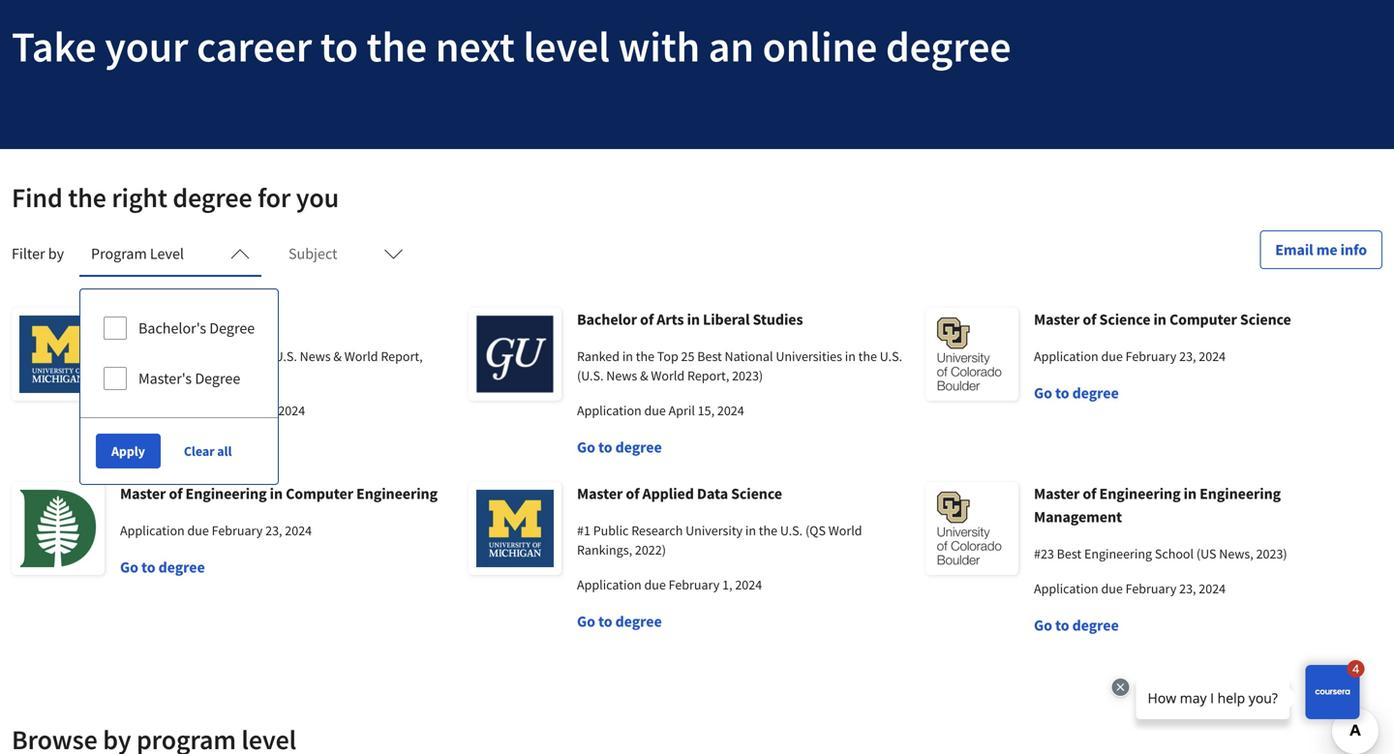 Task type: vqa. For each thing, say whether or not it's contained in the screenshot.
a
no



Task type: describe. For each thing, give the bounding box(es) containing it.
1 vertical spatial 2023)
[[1257, 545, 1288, 563]]

the inside '#1 public research university in the u.s. (qs world rankings, 2022)'
[[759, 522, 778, 539]]

your
[[105, 19, 188, 73]]

2021)
[[120, 367, 151, 384]]

1 horizontal spatial science
[[1100, 310, 1151, 329]]

email
[[1276, 240, 1314, 260]]

data
[[697, 484, 728, 504]]

the right the find
[[68, 181, 106, 215]]

world for health
[[345, 348, 378, 365]]

#23 best engineering school (us news, 2023)
[[1034, 545, 1288, 563]]

2022)
[[635, 541, 666, 559]]

next
[[436, 19, 515, 73]]

degree for master's degree
[[195, 369, 240, 388]]

go for master of engineering in engineering management
[[1034, 616, 1053, 635]]

clear all
[[184, 443, 232, 460]]

master for master of engineering in computer engineering
[[120, 484, 166, 504]]

report, inside #4 school of public health (u.s. news & world report, 2021)
[[381, 348, 423, 365]]

university of colorado boulder image for master of science in computer science
[[926, 308, 1019, 401]]

public inside '#1 public research university in the u.s. (qs world rankings, 2022)'
[[593, 522, 629, 539]]

bachelor
[[577, 310, 637, 329]]

rankings,
[[577, 541, 632, 559]]

university of colorado boulder image for master of engineering in engineering management
[[926, 482, 1019, 575]]

health inside #4 school of public health (u.s. news & world report, 2021)
[[230, 348, 268, 365]]

apply button
[[96, 434, 161, 469]]

program level
[[91, 244, 184, 263]]

(u.s. inside #4 school of public health (u.s. news & world report, 2021)
[[271, 348, 297, 365]]

bachelor's
[[138, 319, 206, 338]]

go to degree for master of public health
[[120, 438, 205, 457]]

of for master of science in computer science
[[1083, 310, 1097, 329]]

apply
[[111, 443, 145, 460]]

engineering for #23 best engineering school (us news, 2023)
[[1085, 545, 1153, 563]]

(u.s. inside ranked in the top 25 best national universities in the u.s. (u.s. news & world report, 2023)
[[577, 367, 604, 384]]

in inside '#1 public research university in the u.s. (qs world rankings, 2022)'
[[746, 522, 756, 539]]

go to degree for master of engineering in engineering management
[[1034, 616, 1119, 635]]

23, for engineering
[[265, 522, 282, 539]]

go to degree for master of applied data science
[[577, 612, 662, 631]]

application due february 23, 2024 for engineering
[[120, 522, 312, 539]]

management
[[1034, 507, 1123, 527]]

computer for engineering
[[286, 484, 353, 504]]

of for master of applied data science
[[626, 484, 640, 504]]

#4 school of public health (u.s. news & world report, 2021)
[[120, 348, 423, 384]]

due down clear
[[187, 522, 209, 539]]

for
[[258, 181, 291, 215]]

2 vertical spatial 23,
[[1180, 580, 1197, 598]]

studies
[[753, 310, 803, 329]]

news inside ranked in the top 25 best national universities in the u.s. (u.s. news & world report, 2023)
[[607, 367, 638, 384]]

february for master of applied data science
[[669, 576, 720, 594]]

news inside #4 school of public health (u.s. news & world report, 2021)
[[300, 348, 331, 365]]

1 vertical spatial best
[[1057, 545, 1082, 563]]

by
[[48, 244, 64, 263]]

report, inside ranked in the top 25 best national universities in the u.s. (u.s. news & world report, 2023)
[[688, 367, 730, 384]]

the right universities
[[859, 348, 877, 365]]

master of applied data science
[[577, 484, 783, 504]]

school inside #4 school of public health (u.s. news & world report, 2021)
[[136, 348, 175, 365]]

email me info
[[1276, 240, 1368, 260]]

2024 down master of science in computer science
[[1199, 348, 1226, 365]]

due for master of applied data science
[[645, 576, 666, 594]]

1, for health
[[265, 402, 276, 419]]

applied
[[643, 484, 694, 504]]

#4
[[120, 348, 134, 365]]

2024 for master of engineering in engineering management
[[1199, 580, 1226, 598]]

top
[[657, 348, 679, 365]]

research
[[632, 522, 683, 539]]

an
[[709, 19, 754, 73]]

due for master of public health
[[187, 402, 209, 419]]

#1
[[577, 522, 591, 539]]

of for master of engineering in engineering management
[[1083, 484, 1097, 504]]

of inside #4 school of public health (u.s. news & world report, 2021)
[[178, 348, 189, 365]]

best inside ranked in the top 25 best national universities in the u.s. (u.s. news & world report, 2023)
[[698, 348, 722, 365]]

actions toolbar
[[80, 417, 278, 484]]

april
[[669, 402, 695, 419]]

go for master of applied data science
[[577, 612, 596, 631]]

master of engineering in engineering management
[[1034, 484, 1281, 527]]

liberal
[[703, 310, 750, 329]]

take
[[12, 19, 96, 73]]

master's degree
[[138, 369, 240, 388]]

university
[[686, 522, 743, 539]]

all
[[217, 443, 232, 460]]

15,
[[698, 402, 715, 419]]

master of science in computer science
[[1034, 310, 1292, 329]]

world inside ranked in the top 25 best national universities in the u.s. (u.s. news & world report, 2023)
[[651, 367, 685, 384]]

of for master of public health
[[169, 310, 183, 329]]

options list list box
[[80, 290, 278, 417]]

2024 down master of engineering in computer engineering
[[285, 522, 312, 539]]

bachelor's degree
[[138, 319, 255, 338]]



Task type: locate. For each thing, give the bounding box(es) containing it.
application due february 23, 2024 down #23 best engineering school (us news, 2023)
[[1034, 580, 1226, 598]]

1 horizontal spatial 1,
[[723, 576, 733, 594]]

0 vertical spatial news
[[300, 348, 331, 365]]

the left "(qs"
[[759, 522, 778, 539]]

master inside master of engineering in engineering management
[[1034, 484, 1080, 504]]

0 horizontal spatial report,
[[381, 348, 423, 365]]

of for master of engineering in computer engineering
[[169, 484, 183, 504]]

best right #23
[[1057, 545, 1082, 563]]

2024 down #4 school of public health (u.s. news & world report, 2021)
[[278, 402, 305, 419]]

2023) right news,
[[1257, 545, 1288, 563]]

0 horizontal spatial 2023)
[[732, 367, 763, 384]]

0 vertical spatial 1,
[[265, 402, 276, 419]]

2 vertical spatial world
[[829, 522, 862, 539]]

application due february 1, 2024
[[120, 402, 305, 419], [577, 576, 762, 594]]

2 university of colorado boulder image from the top
[[926, 482, 1019, 575]]

& inside #4 school of public health (u.s. news & world report, 2021)
[[334, 348, 342, 365]]

me
[[1317, 240, 1338, 260]]

0 vertical spatial application due february 1, 2024
[[120, 402, 305, 419]]

master for master of science in computer science
[[1034, 310, 1080, 329]]

1 vertical spatial school
[[1155, 545, 1194, 563]]

university of michigan image
[[12, 308, 105, 401], [469, 482, 562, 575]]

1 horizontal spatial school
[[1155, 545, 1194, 563]]

0 horizontal spatial news
[[300, 348, 331, 365]]

1 vertical spatial (u.s.
[[577, 367, 604, 384]]

& inside ranked in the top 25 best national universities in the u.s. (u.s. news & world report, 2023)
[[640, 367, 649, 384]]

due for master of engineering in engineering management
[[1102, 580, 1123, 598]]

2024
[[1199, 348, 1226, 365], [278, 402, 305, 419], [718, 402, 745, 419], [285, 522, 312, 539], [735, 576, 762, 594], [1199, 580, 1226, 598]]

23, for science
[[1180, 348, 1197, 365]]

&
[[334, 348, 342, 365], [640, 367, 649, 384]]

0 vertical spatial world
[[345, 348, 378, 365]]

(u.s. down master of public health
[[271, 348, 297, 365]]

u.s.
[[880, 348, 903, 365], [780, 522, 803, 539]]

online
[[763, 19, 878, 73]]

of inside master of engineering in engineering management
[[1083, 484, 1097, 504]]

application
[[1034, 348, 1099, 365], [120, 402, 185, 419], [577, 402, 642, 419], [120, 522, 185, 539], [577, 576, 642, 594], [1034, 580, 1099, 598]]

1, down '#1 public research university in the u.s. (qs world rankings, 2022)' at the bottom
[[723, 576, 733, 594]]

0 vertical spatial degree
[[209, 319, 255, 338]]

1 vertical spatial &
[[640, 367, 649, 384]]

1, down #4 school of public health (u.s. news & world report, 2021)
[[265, 402, 276, 419]]

(u.s.
[[271, 348, 297, 365], [577, 367, 604, 384]]

application due february 23, 2024 down master of science in computer science
[[1034, 348, 1226, 365]]

1 vertical spatial public
[[192, 348, 227, 365]]

right
[[112, 181, 167, 215]]

degree up #4 school of public health (u.s. news & world report, 2021)
[[209, 319, 255, 338]]

1 vertical spatial application due february 1, 2024
[[577, 576, 762, 594]]

february for master of engineering in engineering management
[[1126, 580, 1177, 598]]

master of engineering in computer engineering
[[120, 484, 438, 504]]

february down '#1 public research university in the u.s. (qs world rankings, 2022)' at the bottom
[[669, 576, 720, 594]]

23,
[[1180, 348, 1197, 365], [265, 522, 282, 539], [1180, 580, 1197, 598]]

0 horizontal spatial application due february 1, 2024
[[120, 402, 305, 419]]

degree for bachelor's degree
[[209, 319, 255, 338]]

engineering
[[186, 484, 267, 504], [356, 484, 438, 504], [1100, 484, 1181, 504], [1200, 484, 1281, 504], [1085, 545, 1153, 563]]

february for master of public health
[[212, 402, 263, 419]]

u.s. left "(qs"
[[780, 522, 803, 539]]

ranked
[[577, 348, 620, 365]]

1 vertical spatial university of michigan image
[[469, 482, 562, 575]]

0 vertical spatial computer
[[1170, 310, 1238, 329]]

1 vertical spatial health
[[230, 348, 268, 365]]

#1 public research university in the u.s. (qs world rankings, 2022)
[[577, 522, 862, 559]]

2024 down (us
[[1199, 580, 1226, 598]]

dartmouth college image
[[12, 482, 105, 575]]

0 vertical spatial university of colorado boulder image
[[926, 308, 1019, 401]]

engineering for master of engineering in engineering management
[[1100, 484, 1181, 504]]

1 vertical spatial degree
[[195, 369, 240, 388]]

of
[[169, 310, 183, 329], [640, 310, 654, 329], [1083, 310, 1097, 329], [178, 348, 189, 365], [169, 484, 183, 504], [626, 484, 640, 504], [1083, 484, 1097, 504]]

25
[[681, 348, 695, 365]]

go for master of public health
[[120, 438, 138, 457]]

public inside #4 school of public health (u.s. news & world report, 2021)
[[192, 348, 227, 365]]

u.s. inside '#1 public research university in the u.s. (qs world rankings, 2022)'
[[780, 522, 803, 539]]

1,
[[265, 402, 276, 419], [723, 576, 733, 594]]

application due february 1, 2024 for public
[[120, 402, 305, 419]]

in
[[687, 310, 700, 329], [1154, 310, 1167, 329], [623, 348, 633, 365], [845, 348, 856, 365], [270, 484, 283, 504], [1184, 484, 1197, 504], [746, 522, 756, 539]]

1 horizontal spatial application due february 1, 2024
[[577, 576, 762, 594]]

university of michigan image left "#4"
[[12, 308, 105, 401]]

application for master of engineering in engineering management
[[1034, 580, 1099, 598]]

school up master's
[[136, 348, 175, 365]]

0 vertical spatial &
[[334, 348, 342, 365]]

the left 'next'
[[367, 19, 427, 73]]

application for master of applied data science
[[577, 576, 642, 594]]

0 vertical spatial school
[[136, 348, 175, 365]]

1 vertical spatial news
[[607, 367, 638, 384]]

2 horizontal spatial world
[[829, 522, 862, 539]]

(us
[[1197, 545, 1217, 563]]

1 horizontal spatial world
[[651, 367, 685, 384]]

world inside #4 school of public health (u.s. news & world report, 2021)
[[345, 348, 378, 365]]

master for master of applied data science
[[577, 484, 623, 504]]

computer for science
[[1170, 310, 1238, 329]]

1 horizontal spatial news
[[607, 367, 638, 384]]

23, down master of science in computer science
[[1180, 348, 1197, 365]]

0 horizontal spatial u.s.
[[780, 522, 803, 539]]

science
[[1100, 310, 1151, 329], [1241, 310, 1292, 329], [731, 484, 783, 504]]

february down #23 best engineering school (us news, 2023)
[[1126, 580, 1177, 598]]

0 horizontal spatial best
[[698, 348, 722, 365]]

school left (us
[[1155, 545, 1194, 563]]

of for bachelor of arts in liberal studies
[[640, 310, 654, 329]]

due for bachelor of arts in liberal studies
[[645, 402, 666, 419]]

0 vertical spatial 23,
[[1180, 348, 1197, 365]]

#23
[[1034, 545, 1055, 563]]

master for master of public health
[[120, 310, 166, 329]]

2023) inside ranked in the top 25 best national universities in the u.s. (u.s. news & world report, 2023)
[[732, 367, 763, 384]]

application due february 23, 2024
[[1034, 348, 1226, 365], [120, 522, 312, 539], [1034, 580, 1226, 598]]

0 vertical spatial application due february 23, 2024
[[1034, 348, 1226, 365]]

1 horizontal spatial &
[[640, 367, 649, 384]]

the left top
[[636, 348, 655, 365]]

degree
[[886, 19, 1012, 73], [173, 181, 252, 215], [1073, 384, 1119, 403], [158, 438, 205, 457], [616, 438, 662, 457], [158, 558, 205, 577], [616, 612, 662, 631], [1073, 616, 1119, 635]]

bachelor of arts in liberal studies
[[577, 310, 803, 329]]

application due february 23, 2024 down master of engineering in computer engineering
[[120, 522, 312, 539]]

you
[[296, 181, 339, 215]]

georgetown university image
[[469, 308, 562, 401]]

2024 for master of public health
[[278, 402, 305, 419]]

school
[[136, 348, 175, 365], [1155, 545, 1194, 563]]

best right 25
[[698, 348, 722, 365]]

0 horizontal spatial 1,
[[265, 402, 276, 419]]

1 horizontal spatial 2023)
[[1257, 545, 1288, 563]]

news
[[300, 348, 331, 365], [607, 367, 638, 384]]

0 horizontal spatial computer
[[286, 484, 353, 504]]

best
[[698, 348, 722, 365], [1057, 545, 1082, 563]]

clear
[[184, 443, 215, 460]]

degree right master's
[[195, 369, 240, 388]]

0 horizontal spatial science
[[731, 484, 783, 504]]

2024 for bachelor of arts in liberal studies
[[718, 402, 745, 419]]

to
[[320, 19, 358, 73], [1056, 384, 1070, 403], [141, 438, 155, 457], [599, 438, 613, 457], [141, 558, 155, 577], [599, 612, 613, 631], [1056, 616, 1070, 635]]

1 horizontal spatial best
[[1057, 545, 1082, 563]]

in inside master of engineering in engineering management
[[1184, 484, 1197, 504]]

2024 right 15,
[[718, 402, 745, 419]]

application for bachelor of arts in liberal studies
[[577, 402, 642, 419]]

1 vertical spatial u.s.
[[780, 522, 803, 539]]

degree
[[209, 319, 255, 338], [195, 369, 240, 388]]

1 vertical spatial world
[[651, 367, 685, 384]]

1 horizontal spatial university of michigan image
[[469, 482, 562, 575]]

1 university of colorado boulder image from the top
[[926, 308, 1019, 401]]

due down 2022) at the bottom of page
[[645, 576, 666, 594]]

0 vertical spatial university of michigan image
[[12, 308, 105, 401]]

health up #4 school of public health (u.s. news & world report, 2021)
[[231, 310, 276, 329]]

23, down master of engineering in computer engineering
[[265, 522, 282, 539]]

clear all button
[[176, 434, 240, 469]]

engineering for master of engineering in computer engineering
[[186, 484, 267, 504]]

university of michigan image left #1
[[469, 482, 562, 575]]

1 vertical spatial university of colorado boulder image
[[926, 482, 1019, 575]]

due left the april
[[645, 402, 666, 419]]

application due february 1, 2024 down 2022) at the bottom of page
[[577, 576, 762, 594]]

program
[[91, 244, 147, 263]]

1 horizontal spatial computer
[[1170, 310, 1238, 329]]

1 horizontal spatial (u.s.
[[577, 367, 604, 384]]

1 horizontal spatial u.s.
[[880, 348, 903, 365]]

filter
[[12, 244, 45, 263]]

master
[[120, 310, 166, 329], [1034, 310, 1080, 329], [120, 484, 166, 504], [577, 484, 623, 504], [1034, 484, 1080, 504]]

1 vertical spatial report,
[[688, 367, 730, 384]]

world
[[345, 348, 378, 365], [651, 367, 685, 384], [829, 522, 862, 539]]

u.s. right universities
[[880, 348, 903, 365]]

0 vertical spatial public
[[186, 310, 228, 329]]

public
[[186, 310, 228, 329], [192, 348, 227, 365], [593, 522, 629, 539]]

due down master's degree at the left of the page
[[187, 402, 209, 419]]

application for master of public health
[[120, 402, 185, 419]]

computer
[[1170, 310, 1238, 329], [286, 484, 353, 504]]

ranked in the top 25 best national universities in the u.s. (u.s. news & world report, 2023)
[[577, 348, 903, 384]]

2 vertical spatial application due february 23, 2024
[[1034, 580, 1226, 598]]

universities
[[776, 348, 843, 365]]

0 vertical spatial report,
[[381, 348, 423, 365]]

go to degree for bachelor of arts in liberal studies
[[577, 438, 662, 457]]

february
[[1126, 348, 1177, 365], [212, 402, 263, 419], [212, 522, 263, 539], [669, 576, 720, 594], [1126, 580, 1177, 598]]

application due february 1, 2024 for applied
[[577, 576, 762, 594]]

national
[[725, 348, 773, 365]]

application due april 15, 2024
[[577, 402, 745, 419]]

arts
[[657, 310, 684, 329]]

level
[[150, 244, 184, 263]]

1 horizontal spatial report,
[[688, 367, 730, 384]]

health
[[231, 310, 276, 329], [230, 348, 268, 365]]

0 horizontal spatial world
[[345, 348, 378, 365]]

take your career to the next level with an online degree
[[12, 19, 1012, 73]]

february down master of science in computer science
[[1126, 348, 1177, 365]]

go
[[1034, 384, 1053, 403], [120, 438, 138, 457], [577, 438, 596, 457], [120, 558, 138, 577], [577, 612, 596, 631], [1034, 616, 1053, 635]]

university of michigan image for master of applied data science
[[469, 482, 562, 575]]

level
[[523, 19, 610, 73]]

university of michigan image for master of public health
[[12, 308, 105, 401]]

find
[[12, 181, 63, 215]]

go to degree
[[1034, 384, 1119, 403], [120, 438, 205, 457], [577, 438, 662, 457], [120, 558, 205, 577], [577, 612, 662, 631], [1034, 616, 1119, 635]]

u.s. inside ranked in the top 25 best national universities in the u.s. (u.s. news & world report, 2023)
[[880, 348, 903, 365]]

0 vertical spatial health
[[231, 310, 276, 329]]

2023) down national
[[732, 367, 763, 384]]

2 horizontal spatial science
[[1241, 310, 1292, 329]]

health down bachelor's degree
[[230, 348, 268, 365]]

0 horizontal spatial &
[[334, 348, 342, 365]]

due down master of science in computer science
[[1102, 348, 1123, 365]]

master for master of engineering in engineering management
[[1034, 484, 1080, 504]]

0 vertical spatial (u.s.
[[271, 348, 297, 365]]

2024 down '#1 public research university in the u.s. (qs world rankings, 2022)' at the bottom
[[735, 576, 762, 594]]

application due february 23, 2024 for science
[[1034, 348, 1226, 365]]

1 vertical spatial computer
[[286, 484, 353, 504]]

1, for data
[[723, 576, 733, 594]]

info
[[1341, 240, 1368, 260]]

1 vertical spatial 1,
[[723, 576, 733, 594]]

world for data
[[829, 522, 862, 539]]

application due february 1, 2024 down master's degree at the left of the page
[[120, 402, 305, 419]]

email me info button
[[1260, 231, 1383, 269]]

go for bachelor of arts in liberal studies
[[577, 438, 596, 457]]

report,
[[381, 348, 423, 365], [688, 367, 730, 384]]

master's
[[138, 369, 192, 388]]

due down #23 best engineering school (us news, 2023)
[[1102, 580, 1123, 598]]

23, down #23 best engineering school (us news, 2023)
[[1180, 580, 1197, 598]]

world inside '#1 public research university in the u.s. (qs world rankings, 2022)'
[[829, 522, 862, 539]]

2024 for master of applied data science
[[735, 576, 762, 594]]

with
[[619, 19, 700, 73]]

0 vertical spatial u.s.
[[880, 348, 903, 365]]

filter by
[[12, 244, 64, 263]]

0 horizontal spatial university of michigan image
[[12, 308, 105, 401]]

0 horizontal spatial (u.s.
[[271, 348, 297, 365]]

2 vertical spatial public
[[593, 522, 629, 539]]

university of colorado boulder image
[[926, 308, 1019, 401], [926, 482, 1019, 575]]

february down master of engineering in computer engineering
[[212, 522, 263, 539]]

(u.s. down ranked
[[577, 367, 604, 384]]

program level button
[[79, 231, 261, 277]]

0 vertical spatial 2023)
[[732, 367, 763, 384]]

master of public health
[[120, 310, 276, 329]]

career
[[197, 19, 312, 73]]

february up all
[[212, 402, 263, 419]]

news,
[[1220, 545, 1254, 563]]

(qs
[[806, 522, 826, 539]]

find the right degree for you
[[12, 181, 339, 215]]

1 vertical spatial 23,
[[265, 522, 282, 539]]

1 vertical spatial application due february 23, 2024
[[120, 522, 312, 539]]

0 vertical spatial best
[[698, 348, 722, 365]]

the
[[367, 19, 427, 73], [68, 181, 106, 215], [636, 348, 655, 365], [859, 348, 877, 365], [759, 522, 778, 539]]

0 horizontal spatial school
[[136, 348, 175, 365]]



